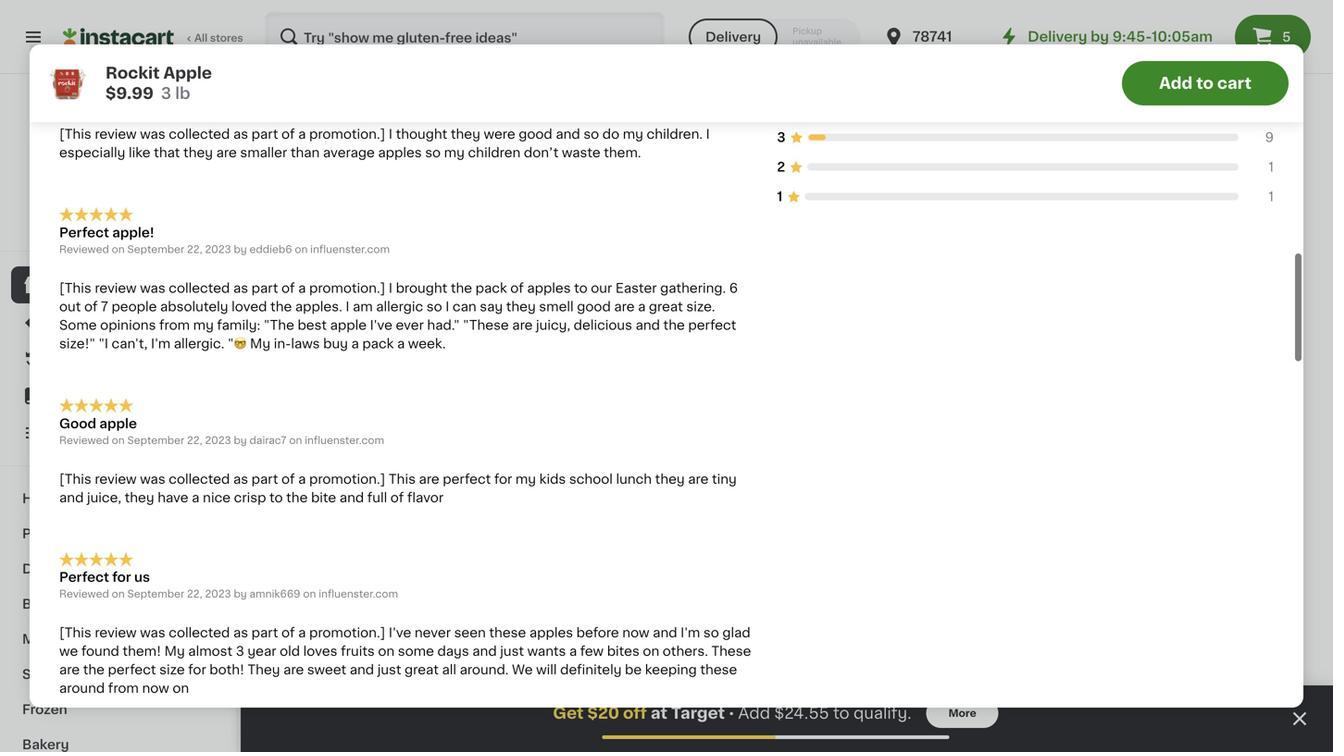 Task type: describe. For each thing, give the bounding box(es) containing it.
and inside [this review was collected as part of a promotion.] i thought they were good and so do my children. i especially like that they are smaller than average apples so my children don't waste them.
[[556, 128, 580, 141]]

my inside [this review was collected as part of a promotion.] this are perfect for my kids school lunch they are tiny and juice, they have a nice crisp to the bite and full of flavor
[[516, 473, 536, 486]]

easter
[[616, 282, 657, 295]]

best sellers
[[278, 476, 400, 495]]

pantry
[[499, 725, 541, 738]]

0 horizontal spatial 9
[[977, 701, 991, 720]]

on up keeping
[[643, 646, 660, 659]]

10:05am
[[1152, 30, 1213, 44]]

0 horizontal spatial these
[[489, 627, 526, 640]]

some
[[398, 646, 434, 659]]

i right children.
[[706, 128, 710, 141]]

•
[[729, 706, 735, 721]]

the inside [this review was collected as part of a promotion.] this are perfect for my kids school lunch they are tiny and juice, they have a nice crisp to the bite and full of flavor
[[286, 492, 308, 504]]

78741 button
[[883, 11, 994, 63]]

laws
[[291, 337, 320, 350]]

$ 3 89
[[454, 701, 489, 720]]

a inside [this review was collected as part of a promotion.] i thought they were good and so do my children. i especially like that they are smaller than average apples so my children don't waste them.
[[298, 128, 306, 141]]

0 for $ 0 39
[[288, 330, 302, 350]]

i'm inside [this review was collected as part of a promotion.] i've never seen these apples before now and i'm so glad we found them! my almost 3 year old loves fruits on some days and just wants a few bites on others. these are the perfect size for both! they are sweet and just great all around. we will definitely be keeping these around from now on
[[681, 627, 700, 640]]

so inside [this review was collected as part of a promotion.] i brought the pack of apples to our easter gathering. 6 out of 7 people absolutely loved the apples.  i am allergic so i can say they smell good are a great size. some opinions from my family:  "the best apple i've ever had." "these are juicy,  delicious and the perfect size!" "i can't,  i'm allergic. "🤓  my in-laws buy a pack a week.
[[427, 300, 442, 313]]

on up fresh fruit
[[335, 90, 348, 100]]

influenster.com for bite
[[305, 436, 384, 446]]

promotion.] for i
[[309, 282, 386, 295]]

on right amnik669
[[303, 590, 316, 600]]

get
[[553, 706, 584, 722]]

dairac7
[[250, 436, 287, 446]]

guarantee
[[143, 225, 196, 235]]

stores
[[210, 33, 243, 43]]

2023 for absolutely
[[205, 244, 231, 255]]

wants
[[527, 646, 566, 659]]

$ for $ 0 89
[[626, 331, 633, 341]]

say
[[480, 300, 503, 313]]

eggs
[[75, 563, 109, 576]]

they left have
[[125, 492, 154, 504]]

we
[[512, 664, 533, 677]]

perfect inside [this review was collected as part of a promotion.] i've never seen these apples before now and i'm so glad we found them! my almost 3 year old loves fruits on some days and just wants a few bites on others. these are the perfect size for both! they are sweet and just great all around. we will definitely be keeping these around from now on
[[108, 664, 156, 677]]

delivery button
[[689, 19, 778, 56]]

to inside [this review was collected as part of a promotion.] i brought the pack of apples to our easter gathering. 6 out of 7 people absolutely loved the apples.  i am allergic so i can say they smell good are a great size. some opinions from my family:  "the best apple i've ever had." "these are juicy,  delicious and the perfect size!" "i can't,  i'm allergic. "🤓  my in-laws buy a pack a week.
[[574, 282, 588, 295]]

i up allergic
[[389, 282, 393, 295]]

perfect for perfect for us
[[59, 572, 109, 585]]

old
[[280, 646, 300, 659]]

so down thought
[[425, 146, 441, 159]]

to inside [this review was collected as part of a promotion.] this are perfect for my kids school lunch they are tiny and juice, they have a nice crisp to the bite and full of flavor
[[269, 492, 283, 504]]

meat & seafood
[[22, 633, 130, 646]]

from inside [this review was collected as part of a promotion.] i brought the pack of apples to our easter gathering. 6 out of 7 people absolutely loved the apples.  i am allergic so i can say they smell good are a great size. some opinions from my family:  "the best apple i've ever had." "these are juicy,  delicious and the perfect size!" "i can't,  i'm allergic. "🤓  my in-laws buy a pack a week.
[[159, 319, 190, 332]]

on right fruits
[[378, 646, 395, 659]]

apple inside good apple reviewed on september 22, 2023 by dairac7 on influenster.com
[[99, 417, 137, 430]]

treatment tracker modal dialog
[[241, 686, 1333, 753]]

my inside [this review was collected as part of a promotion.] i've never seen these apples before now and i'm so glad we found them! my almost 3 year old loves fruits on some days and just wants a few bites on others. these are the perfect size for both! they are sweet and just great all around. we will definitely be keeping these around from now on
[[164, 646, 185, 659]]

perfect for us reviewed on september 22, 2023 by amnik669 on influenster.com
[[59, 572, 398, 600]]

on down size
[[173, 683, 189, 696]]

market pantry whole vitamin d milk
[[450, 725, 585, 753]]

instacart logo image
[[63, 26, 174, 48]]

vitamin
[[450, 744, 499, 753]]

1 horizontal spatial these
[[700, 664, 737, 677]]

this
[[389, 473, 416, 486]]

can
[[453, 300, 477, 313]]

promotion.] for apples
[[309, 128, 386, 141]]

qualify.
[[854, 706, 912, 722]]

and up around.
[[473, 646, 497, 659]]

allergic.
[[174, 337, 224, 350]]

chocolate
[[869, 725, 936, 738]]

especially
[[59, 146, 125, 159]]

$ 4 99
[[626, 701, 663, 720]]

fresh
[[278, 105, 335, 125]]

part for crisp
[[252, 473, 278, 486]]

perfect inside [this review was collected as part of a promotion.] this are perfect for my kids school lunch they are tiny and juice, they have a nice crisp to the bite and full of flavor
[[443, 473, 491, 486]]

september for approved
[[127, 90, 184, 100]]

to inside treatment tracker modal dialog
[[833, 706, 850, 722]]

in-
[[274, 337, 291, 350]]

the inside [this review was collected as part of a promotion.] i've never seen these apples before now and i'm so glad we found them! my almost 3 year old loves fruits on some days and just wants a few bites on others. these are the perfect size for both! they are sweet and just great all around. we will definitely be keeping these around from now on
[[83, 664, 105, 677]]

had."
[[427, 319, 460, 332]]

beverages
[[22, 598, 93, 611]]

89 for 3
[[475, 701, 489, 712]]

good apple reviewed on september 22, 2023 by dairac7 on influenster.com
[[59, 417, 384, 446]]

keeping
[[645, 664, 697, 677]]

them!
[[123, 646, 161, 659]]

from inside [this review was collected as part of a promotion.] i've never seen these apples before now and i'm so glad we found them! my almost 3 year old loves fruits on some days and just wants a few bites on others. these are the perfect size for both! they are sweet and just great all around. we will definitely be keeping these around from now on
[[108, 683, 139, 696]]

reviewed for perfect
[[59, 244, 109, 255]]

kid
[[59, 72, 81, 85]]

reviewed inside 'perfect for us reviewed on september 22, 2023 by amnik669 on influenster.com'
[[59, 590, 109, 600]]

0 horizontal spatial 2
[[777, 161, 785, 174]]

influenster.com for so
[[351, 90, 430, 100]]

out
[[59, 300, 81, 313]]

$ 5 69
[[454, 330, 489, 350]]

am
[[353, 300, 373, 313]]

& for snacks
[[74, 669, 85, 682]]

apples inside [this review was collected as part of a promotion.] i brought the pack of apples to our easter gathering. 6 out of 7 people absolutely loved the apples.  i am allergic so i can say they smell good are a great size. some opinions from my family:  "the best apple i've ever had." "these are juicy,  delicious and the perfect size!" "i can't,  i'm allergic. "🤓  my in-laws buy a pack a week.
[[527, 282, 571, 295]]

collected for a
[[169, 473, 230, 486]]

shop
[[52, 279, 86, 292]]

lb
[[175, 86, 190, 101]]

my inside [this review was collected as part of a promotion.] i brought the pack of apples to our easter gathering. 6 out of 7 people absolutely loved the apples.  i am allergic so i can say they smell good are a great size. some opinions from my family:  "the best apple i've ever had." "these are juicy,  delicious and the perfect size!" "i can't,  i'm allergic. "🤓  my in-laws buy a pack a week.
[[193, 319, 214, 332]]

i'm inside [this review was collected as part of a promotion.] i brought the pack of apples to our easter gathering. 6 out of 7 people absolutely loved the apples.  i am allergic so i can say they smell good are a great size. some opinions from my family:  "the best apple i've ever had." "these are juicy,  delicious and the perfect size!" "i can't,  i'm allergic. "🤓  my in-laws buy a pack a week.
[[151, 337, 171, 350]]

gift-
[[710, 725, 740, 738]]

so left do
[[584, 128, 599, 141]]

kids
[[540, 473, 566, 486]]

$ for $ 3 99
[[282, 701, 288, 712]]

22, inside 'perfect for us reviewed on september 22, 2023 by amnik669 on influenster.com'
[[187, 590, 202, 600]]

$ for $ 2 79
[[1143, 701, 1149, 712]]

by inside 'perfect for us reviewed on september 22, 2023 by amnik669 on influenster.com'
[[234, 590, 247, 600]]

they left were
[[451, 128, 480, 141]]

on right eddieb6
[[295, 244, 308, 255]]

kid approved reviewed on september 22, 2023 by styledbydesiree on influenster.com
[[59, 72, 430, 100]]

influenster.com inside 'perfect for us reviewed on september 22, 2023 by amnik669 on influenster.com'
[[319, 590, 398, 600]]

review for like
[[95, 128, 137, 141]]

apple
[[163, 65, 212, 81]]

100%
[[47, 225, 75, 235]]

$ 3 99
[[282, 701, 317, 720]]

as for 3
[[233, 627, 248, 640]]

3 product group from the left
[[967, 163, 1124, 385]]

the right $ 0 89
[[664, 319, 685, 332]]

reviewed for good
[[59, 436, 109, 446]]

are left juicy,
[[512, 319, 533, 332]]

great inside [this review was collected as part of a promotion.] i brought the pack of apples to our easter gathering. 6 out of 7 people absolutely loved the apples.  i am allergic so i can say they smell good are a great size. some opinions from my family:  "the best apple i've ever had." "these are juicy,  delicious and the perfect size!" "i can't,  i'm allergic. "🤓  my in-laws buy a pack a week.
[[649, 300, 683, 313]]

99 for 3
[[303, 701, 317, 712]]

add for add to cart
[[1159, 75, 1193, 91]]

view for pricing
[[63, 206, 88, 216]]

bites
[[607, 646, 640, 659]]

september inside 'perfect for us reviewed on september 22, 2023 by amnik669 on influenster.com'
[[127, 590, 184, 600]]

glad
[[723, 627, 751, 640]]

$ 2 99
[[798, 701, 834, 720]]

some
[[59, 319, 97, 332]]

get $20 off at target • add $24.55 to qualify.
[[553, 706, 912, 722]]

for inside [this review was collected as part of a promotion.] this are perfect for my kids school lunch they are tiny and juice, they have a nice crisp to the bite and full of flavor
[[494, 473, 512, 486]]

39
[[304, 331, 318, 341]]

on down approved
[[112, 90, 125, 100]]

rockit
[[106, 65, 160, 81]]

best
[[298, 319, 327, 332]]

4
[[633, 701, 647, 720]]

crisp
[[234, 492, 266, 504]]

was for have
[[140, 473, 165, 486]]

3 inside [this review was collected as part of a promotion.] i've never seen these apples before now and i'm so glad we found them! my almost 3 year old loves fruits on some days and just wants a few bites on others. these are the perfect size for both! they are sweet and just great all around. we will definitely be keeping these around from now on
[[236, 646, 244, 659]]

0 for $ 0 89
[[633, 330, 647, 350]]

great inside [this review was collected as part of a promotion.] i've never seen these apples before now and i'm so glad we found them! my almost 3 year old loves fruits on some days and just wants a few bites on others. these are the perfect size for both! they are sweet and just great all around. we will definitely be keeping these around from now on
[[405, 664, 439, 677]]

our
[[591, 282, 612, 295]]

fruits
[[341, 646, 375, 659]]

my inside [this review was collected as part of a promotion.] i brought the pack of apples to our easter gathering. 6 out of 7 people absolutely loved the apples.  i am allergic so i can say they smell good are a great size. some opinions from my family:  "the best apple i've ever had." "these are juicy,  delicious and the perfect size!" "i can't,  i'm allergic. "🤓  my in-laws buy a pack a week.
[[250, 337, 271, 350]]

$ 0 89
[[626, 330, 663, 350]]

by for [this review was collected as part of a promotion.] i thought they were good and so do my children. i especially like that they are smaller than average apples so my children don't waste them.
[[234, 90, 247, 100]]

part for the
[[252, 282, 278, 295]]

1 vertical spatial now
[[142, 683, 169, 696]]

& for dairy
[[61, 563, 72, 576]]

few
[[580, 646, 604, 659]]

5 button
[[1235, 15, 1311, 59]]

pricing
[[90, 206, 127, 216]]

loves
[[303, 646, 338, 659]]

the up "the
[[270, 300, 292, 313]]

5 inside "button"
[[1283, 31, 1291, 44]]

$20
[[588, 706, 620, 722]]

for inside 'perfect for us reviewed on september 22, 2023 by amnik669 on influenster.com'
[[112, 572, 131, 585]]

[this for especially
[[59, 128, 91, 141]]

lists link
[[11, 415, 225, 452]]

people
[[112, 300, 157, 313]]

d
[[502, 744, 513, 753]]

these
[[712, 646, 751, 659]]

and up others.
[[653, 627, 677, 640]]

i left can
[[446, 300, 449, 313]]

and left juice,
[[59, 492, 84, 504]]

average
[[323, 146, 375, 159]]

they right that
[[183, 146, 213, 159]]

market
[[450, 725, 495, 738]]

9:45-
[[1113, 30, 1152, 44]]

i left am
[[346, 300, 349, 313]]

i've inside [this review was collected as part of a promotion.] i've never seen these apples before now and i'm so glad we found them! my almost 3 year old loves fruits on some days and just wants a few bites on others. these are the perfect size for both! they are sweet and just great all around. we will definitely be keeping these around from now on
[[389, 627, 411, 640]]

3 inside rockit apple $9.99 3 lb
[[161, 86, 171, 101]]

are down old on the bottom left
[[283, 664, 304, 677]]

1 horizontal spatial just
[[500, 646, 524, 659]]

produce
[[22, 528, 79, 541]]

amnik669
[[250, 590, 301, 600]]

22, for perfect apple!
[[187, 244, 202, 255]]

[this for out
[[59, 282, 91, 295]]

add button
[[1219, 169, 1291, 202]]

so inside [this review was collected as part of a promotion.] i've never seen these apples before now and i'm so glad we found them! my almost 3 year old loves fruits on some days and just wants a few bites on others. these are the perfect size for both! they are sweet and just great all around. we will definitely be keeping these around from now on
[[704, 627, 719, 640]]

31
[[1260, 102, 1274, 114]]

$ for $ 3 89
[[454, 701, 461, 712]]

brought
[[396, 282, 447, 295]]

flavor
[[407, 492, 444, 504]]

target logo image
[[77, 96, 159, 178]]

they right "lunch"
[[655, 473, 685, 486]]

others.
[[663, 646, 708, 659]]

my up them.
[[623, 128, 644, 141]]

was for my
[[140, 627, 165, 640]]

on down 100% satisfaction guarantee button
[[112, 244, 125, 255]]

2023 for a
[[205, 436, 231, 446]]

was for people
[[140, 282, 165, 295]]

as for loved
[[233, 282, 248, 295]]

[this review was collected as part of a promotion.] i've never seen these apples before now and i'm so glad we found them! my almost 3 year old loves fruits on some days and just wants a few bites on others. these are the perfect size for both! they are sweet and just great all around. we will definitely be keeping these around from now on
[[59, 627, 751, 696]]

on right dairac7
[[289, 436, 302, 446]]

around
[[59, 683, 105, 696]]

they
[[248, 664, 280, 677]]

deals
[[52, 316, 90, 329]]

swiss
[[795, 725, 832, 738]]



Task type: locate. For each thing, give the bounding box(es) containing it.
$ for $ 9 99
[[970, 701, 977, 712]]

rockit apple $9.99 3 lb
[[106, 65, 212, 101]]

promotion.] for loves
[[309, 627, 386, 640]]

0 vertical spatial 9
[[1265, 131, 1274, 144]]

0 horizontal spatial just
[[378, 664, 401, 677]]

just up we
[[500, 646, 524, 659]]

89 inside $ 3 89
[[475, 701, 489, 712]]

a
[[298, 128, 306, 141], [298, 282, 306, 295], [638, 300, 646, 313], [351, 337, 359, 350], [397, 337, 405, 350], [298, 473, 306, 486], [192, 492, 200, 504], [298, 627, 306, 640], [569, 646, 577, 659]]

reviewed down 100%
[[59, 244, 109, 255]]

0 horizontal spatial add
[[738, 706, 770, 722]]

reviewed for kid
[[59, 90, 109, 100]]

0 vertical spatial perfect
[[59, 226, 109, 239]]

4 collected from the top
[[169, 627, 230, 640]]

4 was from the top
[[140, 627, 165, 640]]

as up crisp
[[233, 473, 248, 486]]

are up flavor
[[419, 473, 440, 486]]

found
[[81, 646, 119, 659]]

2 vertical spatial apples
[[530, 627, 573, 640]]

1 vertical spatial 5
[[461, 330, 473, 350]]

22, inside good apple reviewed on september 22, 2023 by dairac7 on influenster.com
[[187, 436, 202, 446]]

snacks & candy
[[22, 669, 132, 682]]

allergic
[[376, 300, 423, 313]]

$ 9 99
[[970, 701, 1007, 720]]

[this for and
[[59, 473, 91, 486]]

on down recipes link
[[112, 436, 125, 446]]

[this for we
[[59, 627, 91, 640]]

0 horizontal spatial great
[[405, 664, 439, 677]]

i've inside [this review was collected as part of a promotion.] i brought the pack of apples to our easter gathering. 6 out of 7 people absolutely loved the apples.  i am allergic so i can say they smell good are a great size. some opinions from my family:  "the best apple i've ever had." "these are juicy,  delicious and the perfect size!" "i can't,  i'm allergic. "🤓  my in-laws buy a pack a week.
[[370, 319, 393, 332]]

view more
[[1102, 108, 1172, 121]]

1 horizontal spatial perfect
[[443, 473, 491, 486]]

part for year
[[252, 627, 278, 640]]

1 vertical spatial perfect
[[59, 572, 109, 585]]

1 horizontal spatial my
[[250, 337, 271, 350]]

2 review from the top
[[95, 282, 137, 295]]

[this up out
[[59, 282, 91, 295]]

1 vertical spatial &
[[60, 633, 70, 646]]

$ left the laws
[[282, 331, 288, 341]]

mix
[[868, 744, 891, 753]]

average
[[777, 40, 846, 56]]

22, for kid approved
[[187, 90, 202, 100]]

wrap
[[740, 725, 774, 738]]

1 part from the top
[[252, 128, 278, 141]]

78741
[[913, 30, 952, 44]]

reviewed
[[59, 90, 109, 100], [59, 244, 109, 255], [59, 436, 109, 446], [59, 590, 109, 600]]

view for more
[[1102, 108, 1134, 121]]

0 horizontal spatial perfect
[[108, 664, 156, 677]]

i've up some
[[389, 627, 411, 640]]

0
[[288, 330, 302, 350], [633, 330, 647, 350]]

3 as from the top
[[233, 473, 248, 486]]

by inside perfect apple! reviewed on september 22, 2023 by eddieb6 on influenster.com
[[234, 244, 247, 255]]

$ inside $ 4 99
[[626, 701, 633, 712]]

part for than
[[252, 128, 278, 141]]

89 down easter
[[649, 331, 663, 341]]

to right crisp
[[269, 492, 283, 504]]

1 horizontal spatial 5
[[1283, 31, 1291, 44]]

1 vertical spatial my
[[164, 646, 185, 659]]

22, for good apple
[[187, 436, 202, 446]]

4 product group from the left
[[1139, 163, 1296, 404]]

was up have
[[140, 473, 165, 486]]

were
[[484, 128, 515, 141]]

perfect down pricing
[[59, 226, 109, 239]]

part inside [this review was collected as part of a promotion.] i brought the pack of apples to our easter gathering. 6 out of 7 people absolutely loved the apples.  i am allergic so i can say they smell good are a great size. some opinions from my family:  "the best apple i've ever had." "these are juicy,  delicious and the perfect size!" "i can't,  i'm allergic. "🤓  my in-laws buy a pack a week.
[[252, 282, 278, 295]]

1 perfect from the top
[[59, 226, 109, 239]]

0 vertical spatial apples
[[378, 146, 422, 159]]

1 item carousel region from the top
[[278, 96, 1296, 452]]

& inside "link"
[[61, 563, 72, 576]]

3 2023 from the top
[[205, 436, 231, 446]]

to left "cart"
[[1197, 75, 1214, 91]]

perfect down them!
[[108, 664, 156, 677]]

item carousel region containing fresh fruit
[[278, 96, 1296, 452]]

99 up crest
[[993, 701, 1007, 712]]

0 vertical spatial pack
[[476, 282, 507, 295]]

$ for $ 5 69
[[454, 331, 461, 341]]

1 0 from the left
[[288, 330, 302, 350]]

bakery link
[[11, 728, 225, 753]]

[this inside [this review was collected as part of a promotion.] i've never seen these apples before now and i'm so glad we found them! my almost 3 year old loves fruits on some days and just wants a few bites on others. these are the perfect size for both! they are sweet and just great all around. we will definitely be keeping these around from now on
[[59, 627, 91, 640]]

on down dairy & eggs "link"
[[112, 590, 125, 600]]

4 part from the top
[[252, 627, 278, 640]]

4 review from the top
[[95, 627, 137, 640]]

and down fruits
[[350, 664, 374, 677]]

0 horizontal spatial pack
[[362, 337, 394, 350]]

99 up swiss
[[819, 701, 834, 712]]

$ inside $ 2 99
[[798, 701, 805, 712]]

$ inside $ 2 79
[[1143, 701, 1149, 712]]

add inside add 'button'
[[1255, 179, 1282, 192]]

white
[[1028, 725, 1066, 738]]

are down 'we'
[[59, 664, 80, 677]]

2 99 from the left
[[648, 701, 663, 712]]

1 collected from the top
[[169, 128, 230, 141]]

$24.55
[[774, 706, 829, 722]]

part inside [this review was collected as part of a promotion.] this are perfect for my kids school lunch they are tiny and juice, they have a nice crisp to the bite and full of flavor
[[252, 473, 278, 486]]

"the
[[264, 319, 294, 332]]

1 vertical spatial good
[[577, 300, 611, 313]]

1 vertical spatial apple
[[99, 417, 137, 430]]

days
[[437, 646, 469, 659]]

radiant
[[1035, 744, 1086, 753]]

2023 left eddieb6
[[205, 244, 231, 255]]

are left tiny on the bottom of page
[[688, 473, 709, 486]]

review up especially
[[95, 128, 137, 141]]

2 horizontal spatial add
[[1255, 179, 1282, 192]]

3 22, from the top
[[187, 436, 202, 446]]

apples up smell
[[527, 282, 571, 295]]

was inside [this review was collected as part of a promotion.] i've never seen these apples before now and i'm so glad we found them! my almost 3 year old loves fruits on some days and just wants a few bites on others. these are the perfect size for both! they are sweet and just great all around. we will definitely be keeping these around from now on
[[140, 627, 165, 640]]

3 was from the top
[[140, 473, 165, 486]]

review for juice,
[[95, 473, 137, 486]]

3 september from the top
[[127, 436, 184, 446]]

review up juice,
[[95, 473, 137, 486]]

99 for 9
[[993, 701, 1007, 712]]

0 vertical spatial from
[[159, 319, 190, 332]]

2 0 from the left
[[633, 330, 647, 350]]

2 collected from the top
[[169, 282, 230, 295]]

now up bites
[[623, 627, 650, 640]]

99 inside $ 4 99
[[648, 701, 663, 712]]

i'm up others.
[[681, 627, 700, 640]]

[this up holiday
[[59, 473, 91, 486]]

by for [this review was collected as part of a promotion.] this are perfect for my kids school lunch they are tiny and juice, they have a nice crisp to the bite and full of flavor
[[234, 436, 247, 446]]

influenster.com for am
[[310, 244, 390, 255]]

1 horizontal spatial apple
[[330, 319, 367, 332]]

1 horizontal spatial delivery
[[1028, 30, 1088, 44]]

i'm right can't,
[[151, 337, 171, 350]]

1 vertical spatial view
[[63, 206, 88, 216]]

1 vertical spatial great
[[405, 664, 439, 677]]

0 vertical spatial great
[[649, 300, 683, 313]]

2023
[[205, 90, 231, 100], [205, 244, 231, 255], [205, 436, 231, 446], [205, 590, 231, 600]]

ever
[[396, 319, 424, 332]]

4 [this from the top
[[59, 627, 91, 640]]

$ inside $ 0 39
[[282, 331, 288, 341]]

by
[[1091, 30, 1109, 44], [234, 90, 247, 100], [234, 244, 247, 255], [234, 436, 247, 446], [234, 590, 247, 600]]

0 vertical spatial i've
[[370, 319, 393, 332]]

9 up crest
[[977, 701, 991, 720]]

and inside [this review was collected as part of a promotion.] i brought the pack of apples to our easter gathering. 6 out of 7 people absolutely loved the apples.  i am allergic so i can say they smell good are a great size. some opinions from my family:  "the best apple i've ever had." "these are juicy,  delicious and the perfect size!" "i can't,  i'm allergic. "🤓  my in-laws buy a pack a week.
[[636, 319, 660, 332]]

2 horizontal spatial perfect
[[688, 319, 737, 332]]

promotion.] inside [this review was collected as part of a promotion.] this are perfect for my kids school lunch they are tiny and juice, they have a nice crisp to the bite and full of flavor
[[309, 473, 386, 486]]

apples
[[378, 146, 422, 159], [527, 282, 571, 295], [530, 627, 573, 640]]

collected for absolutely
[[169, 282, 230, 295]]

product group containing 0
[[622, 163, 780, 370]]

1 99 from the left
[[303, 701, 317, 712]]

delivery for delivery by 9:45-10:05am
[[1028, 30, 1088, 44]]

don't
[[524, 146, 559, 159]]

as for nice
[[233, 473, 248, 486]]

99 for 2
[[819, 701, 834, 712]]

was for they
[[140, 128, 165, 141]]

september inside kid approved reviewed on september 22, 2023 by styledbydesiree on influenster.com
[[127, 90, 184, 100]]

as for smaller
[[233, 128, 248, 141]]

2 vertical spatial &
[[74, 669, 85, 682]]

great down some
[[405, 664, 439, 677]]

2 item carousel region from the top
[[278, 467, 1296, 753]]

2 vertical spatial perfect
[[108, 664, 156, 677]]

2 part from the top
[[252, 282, 278, 295]]

99 inside $ 2 99
[[819, 701, 834, 712]]

more
[[1138, 108, 1172, 121]]

2023 inside perfect apple! reviewed on september 22, 2023 by eddieb6 on influenster.com
[[205, 244, 231, 255]]

apple up 'buy'
[[330, 319, 367, 332]]

collected for almost
[[169, 627, 230, 640]]

0 horizontal spatial delivery
[[706, 31, 761, 44]]

these right seen
[[489, 627, 526, 640]]

perfect inside [this review was collected as part of a promotion.] i brought the pack of apples to our easter gathering. 6 out of 7 people absolutely loved the apples.  i am allergic so i can say they smell good are a great size. some opinions from my family:  "the best apple i've ever had." "these are juicy,  delicious and the perfect size!" "i can't,  i'm allergic. "🤓  my in-laws buy a pack a week.
[[688, 319, 737, 332]]

1 22, from the top
[[187, 90, 202, 100]]

meat & seafood link
[[11, 622, 225, 657]]

4 99 from the left
[[993, 701, 1007, 712]]

are inside [this review was collected as part of a promotion.] i thought they were good and so do my children. i especially like that they are smaller than average apples so my children don't waste them.
[[216, 146, 237, 159]]

cocoa
[[822, 744, 865, 753]]

1 horizontal spatial 9
[[1265, 131, 1274, 144]]

produce link
[[11, 517, 225, 552]]

1 vertical spatial add
[[1255, 179, 1282, 192]]

review inside [this review was collected as part of a promotion.] i thought they were good and so do my children. i especially like that they are smaller than average apples so my children don't waste them.
[[95, 128, 137, 141]]

to up miss
[[833, 706, 850, 722]]

as up smaller
[[233, 128, 248, 141]]

1 vertical spatial from
[[108, 683, 139, 696]]

are down easter
[[614, 300, 635, 313]]

3 99 from the left
[[819, 701, 834, 712]]

apples up the 'wants'
[[530, 627, 573, 640]]

collected for are
[[169, 128, 230, 141]]

4 as from the top
[[233, 627, 248, 640]]

100% satisfaction guarantee button
[[29, 219, 207, 237]]

delivery inside button
[[706, 31, 761, 44]]

september inside good apple reviewed on september 22, 2023 by dairac7 on influenster.com
[[127, 436, 184, 446]]

[this
[[59, 128, 91, 141], [59, 282, 91, 295], [59, 473, 91, 486], [59, 627, 91, 640]]

2023 inside 'perfect for us reviewed on september 22, 2023 by amnik669 on influenster.com'
[[205, 590, 231, 600]]

delivery left average
[[706, 31, 761, 44]]

of inside [this review was collected as part of a promotion.] i thought they were good and so do my children. i especially like that they are smaller than average apples so my children don't waste them.
[[282, 128, 295, 141]]

have
[[158, 492, 189, 504]]

part up 'loved'
[[252, 282, 278, 295]]

by inside good apple reviewed on september 22, 2023 by dairac7 on influenster.com
[[234, 436, 247, 446]]

great down gathering.
[[649, 300, 683, 313]]

[this up especially
[[59, 128, 91, 141]]

can't,
[[112, 337, 148, 350]]

target
[[671, 706, 725, 722]]

product group containing add
[[1139, 163, 1296, 404]]

5 inside the item carousel region
[[461, 330, 473, 350]]

view inside view pricing policy 100% satisfaction guarantee
[[63, 206, 88, 216]]

promotion.] inside [this review was collected as part of a promotion.] i've never seen these apples before now and i'm so glad we found them! my almost 3 year old loves fruits on some days and just wants a few bites on others. these are the perfect size for both! they are sweet and just great all around. we will definitely be keeping these around from now on
[[309, 627, 386, 640]]

0 right delicious
[[633, 330, 647, 350]]

reviewed inside good apple reviewed on september 22, 2023 by dairac7 on influenster.com
[[59, 436, 109, 446]]

1 horizontal spatial great
[[649, 300, 683, 313]]

1 horizontal spatial add
[[1159, 75, 1193, 91]]

1 vertical spatial 89
[[475, 701, 489, 712]]

2 vertical spatial add
[[738, 706, 770, 722]]

$ left "69"
[[454, 331, 461, 341]]

september down rockit at the top of the page
[[127, 90, 184, 100]]

3 [this from the top
[[59, 473, 91, 486]]

so
[[584, 128, 599, 141], [425, 146, 441, 159], [427, 300, 442, 313], [704, 627, 719, 640]]

1 vertical spatial item carousel region
[[278, 467, 1296, 753]]

89 for 0
[[649, 331, 663, 341]]

1 vertical spatial pack
[[362, 337, 394, 350]]

0 vertical spatial 89
[[649, 331, 663, 341]]

i'm
[[151, 337, 171, 350], [681, 627, 700, 640]]

review inside [this review was collected as part of a promotion.] i brought the pack of apples to our easter gathering. 6 out of 7 people absolutely loved the apples.  i am allergic so i can say they smell good are a great size. some opinions from my family:  "the best apple i've ever had." "these are juicy,  delicious and the perfect size!" "i can't,  i'm allergic. "🤓  my in-laws buy a pack a week.
[[95, 282, 137, 295]]

2 september from the top
[[127, 244, 184, 255]]

1 [this from the top
[[59, 128, 91, 141]]

for down almost
[[188, 664, 206, 677]]

size.
[[687, 300, 715, 313]]

sweet
[[307, 664, 346, 677]]

1 vertical spatial perfect
[[443, 473, 491, 486]]

0 horizontal spatial 89
[[475, 701, 489, 712]]

4 22, from the top
[[187, 590, 202, 600]]

$ inside $ 0 89
[[626, 331, 633, 341]]

delivery by 9:45-10:05am
[[1028, 30, 1213, 44]]

$ up swiss
[[798, 701, 805, 712]]

1 product group from the left
[[622, 163, 780, 370]]

for left kids
[[494, 473, 512, 486]]

apples inside [this review was collected as part of a promotion.] i've never seen these apples before now and i'm so glad we found them! my almost 3 year old loves fruits on some days and just wants a few bites on others. these are the perfect size for both! they are sweet and just great all around. we will definitely be keeping these around from now on
[[530, 627, 573, 640]]

part up smaller
[[252, 128, 278, 141]]

3
[[161, 86, 171, 101], [777, 131, 786, 144], [236, 646, 244, 659], [288, 701, 301, 720], [461, 701, 473, 720]]

2 horizontal spatial 2
[[1149, 701, 1162, 720]]

0 vertical spatial i'm
[[151, 337, 171, 350]]

2023 for are
[[205, 90, 231, 100]]

good
[[519, 128, 553, 141], [577, 300, 611, 313]]

"these
[[463, 319, 509, 332]]

perfect up flavor
[[443, 473, 491, 486]]

1 horizontal spatial from
[[159, 319, 190, 332]]

promotion.] up fruits
[[309, 627, 386, 640]]

perfect
[[688, 319, 737, 332], [443, 473, 491, 486], [108, 664, 156, 677]]

to inside button
[[1197, 75, 1214, 91]]

review for found
[[95, 627, 137, 640]]

2 for $ 2 99
[[805, 701, 818, 720]]

collected inside [this review was collected as part of a promotion.] i brought the pack of apples to our easter gathering. 6 out of 7 people absolutely loved the apples.  i am allergic so i can say they smell good are a great size. some opinions from my family:  "the best apple i've ever had." "these are juicy,  delicious and the perfect size!" "i can't,  i'm allergic. "🤓  my in-laws buy a pack a week.
[[169, 282, 230, 295]]

1 for 2
[[1269, 161, 1274, 174]]

0 vertical spatial &
[[61, 563, 72, 576]]

was inside [this review was collected as part of a promotion.] i thought they were good and so do my children. i especially like that they are smaller than average apples so my children don't waste them.
[[140, 128, 165, 141]]

0 horizontal spatial 5
[[461, 330, 473, 350]]

good inside [this review was collected as part of a promotion.] i thought they were good and so do my children. i especially like that they are smaller than average apples so my children don't waste them.
[[519, 128, 553, 141]]

part inside [this review was collected as part of a promotion.] i've never seen these apples before now and i'm so glad we found them! my almost 3 year old loves fruits on some days and just wants a few bites on others. these are the perfect size for both! they are sweet and just great all around. we will definitely be keeping these around from now on
[[252, 627, 278, 640]]

perfect for perfect apple!
[[59, 226, 109, 239]]

1 reviewed from the top
[[59, 90, 109, 100]]

2 2023 from the top
[[205, 244, 231, 255]]

view left more
[[1102, 108, 1134, 121]]

both!
[[210, 664, 244, 677]]

$ inside $ 5 69
[[454, 331, 461, 341]]

more button
[[927, 699, 999, 729]]

99 inside $ 9 99
[[993, 701, 1007, 712]]

0 vertical spatial view
[[1102, 108, 1134, 121]]

view pricing policy 100% satisfaction guarantee
[[47, 206, 196, 235]]

are left smaller
[[216, 146, 237, 159]]

22,
[[187, 90, 202, 100], [187, 244, 202, 255], [187, 436, 202, 446], [187, 590, 202, 600]]

september down recipes link
[[127, 436, 184, 446]]

view
[[1102, 108, 1134, 121], [63, 206, 88, 216]]

i've down am
[[370, 319, 393, 332]]

1 horizontal spatial view
[[1102, 108, 1134, 121]]

4 2023 from the top
[[205, 590, 231, 600]]

1 2023 from the top
[[205, 90, 231, 100]]

the up can
[[451, 282, 472, 295]]

None search field
[[265, 11, 665, 63]]

promotion.] for the
[[309, 473, 386, 486]]

for
[[494, 473, 512, 486], [112, 572, 131, 585], [188, 664, 206, 677]]

0 vertical spatial good
[[519, 128, 553, 141]]

fruit
[[340, 105, 388, 125]]

1 horizontal spatial good
[[577, 300, 611, 313]]

item carousel region
[[278, 96, 1296, 452], [278, 467, 1296, 753]]

add inside treatment tracker modal dialog
[[738, 706, 770, 722]]

1 was from the top
[[140, 128, 165, 141]]

[this inside [this review was collected as part of a promotion.] i thought they were good and so do my children. i especially like that they are smaller than average apples so my children don't waste them.
[[59, 128, 91, 141]]

reviewed inside kid approved reviewed on september 22, 2023 by styledbydesiree on influenster.com
[[59, 90, 109, 100]]

1 for 1
[[1269, 190, 1274, 203]]

scotch
[[622, 725, 669, 738]]

2 perfect from the top
[[59, 572, 109, 585]]

99 inside $ 3 99
[[303, 701, 317, 712]]

by left "9:45-"
[[1091, 30, 1109, 44]]

view inside 'popup button'
[[1102, 108, 1134, 121]]

perfect inside 'perfect for us reviewed on september 22, 2023 by amnik669 on influenster.com'
[[59, 572, 109, 585]]

my up allergic.
[[193, 319, 214, 332]]

influenster.com up fruit
[[351, 90, 430, 100]]

apples.
[[295, 300, 342, 313]]

1 as from the top
[[233, 128, 248, 141]]

0 horizontal spatial my
[[164, 646, 185, 659]]

average rating: 4.8 (229)
[[777, 40, 978, 56]]

2 was from the top
[[140, 282, 165, 295]]

& right meat
[[60, 633, 70, 646]]

99 down sweet
[[303, 701, 317, 712]]

swiss miss chocolate hot cocoa mix wit
[[795, 725, 936, 753]]

2 vertical spatial for
[[188, 664, 206, 677]]

0 horizontal spatial view
[[63, 206, 88, 216]]

2 horizontal spatial for
[[494, 473, 512, 486]]

0 left 39
[[288, 330, 302, 350]]

september for apple!
[[127, 244, 184, 255]]

99 for 4
[[648, 701, 663, 712]]

2023 left dairac7
[[205, 436, 231, 446]]

0 vertical spatial apple
[[330, 319, 367, 332]]

0 vertical spatial item carousel region
[[278, 96, 1296, 452]]

scotch tape, gift-wrap
[[622, 725, 774, 738]]

apples inside [this review was collected as part of a promotion.] i thought they were good and so do my children. i especially like that they are smaller than average apples so my children don't waste them.
[[378, 146, 422, 159]]

was inside [this review was collected as part of a promotion.] i brought the pack of apples to our easter gathering. 6 out of 7 people absolutely loved the apples.  i am allergic so i can say they smell good are a great size. some opinions from my family:  "the best apple i've ever had." "these are juicy,  delicious and the perfect size!" "i can't,  i'm allergic. "🤓  my in-laws buy a pack a week.
[[140, 282, 165, 295]]

they right say
[[506, 300, 536, 313]]

2 reviewed from the top
[[59, 244, 109, 255]]

delivery for delivery
[[706, 31, 761, 44]]

1 review from the top
[[95, 128, 137, 141]]

view up 100%
[[63, 206, 88, 216]]

2 as from the top
[[233, 282, 248, 295]]

collected up that
[[169, 128, 230, 141]]

3 promotion.] from the top
[[309, 473, 386, 486]]

apple inside [this review was collected as part of a promotion.] i brought the pack of apples to our easter gathering. 6 out of 7 people absolutely loved the apples.  i am allergic so i can say they smell good are a great size. some opinions from my family:  "the best apple i've ever had." "these are juicy,  delicious and the perfect size!" "i can't,  i'm allergic. "🤓  my in-laws buy a pack a week.
[[330, 319, 367, 332]]

perfect apple! reviewed on september 22, 2023 by eddieb6 on influenster.com
[[59, 226, 390, 255]]

styledbydesiree
[[250, 90, 333, 100]]

so up the had."
[[427, 300, 442, 313]]

was inside [this review was collected as part of a promotion.] this are perfect for my kids school lunch they are tiny and juice, they have a nice crisp to the bite and full of flavor
[[140, 473, 165, 486]]

3 review from the top
[[95, 473, 137, 486]]

cart
[[1218, 75, 1252, 91]]

they inside [this review was collected as part of a promotion.] i brought the pack of apples to our easter gathering. 6 out of 7 people absolutely loved the apples.  i am allergic so i can say they smell good are a great size. some opinions from my family:  "the best apple i've ever had." "these are juicy,  delicious and the perfect size!" "i can't,  i'm allergic. "🤓  my in-laws buy a pack a week.
[[506, 300, 536, 313]]

view pricing policy link
[[63, 204, 173, 219]]

0 horizontal spatial good
[[519, 128, 553, 141]]

september for apple
[[127, 436, 184, 446]]

$3.99 original price: $4.69 element
[[1139, 328, 1296, 352]]

review for of
[[95, 282, 137, 295]]

by for [this review was collected as part of a promotion.] i brought the pack of apples to our easter gathering. 6 out of 7 people absolutely loved the apples.  i am allergic so i can say they smell good are a great size. some opinions from my family:  "the best apple i've ever had." "these are juicy,  delicious and the perfect size!" "i can't,  i'm allergic. "🤓  my in-laws buy a pack a week.
[[234, 244, 247, 255]]

apple!
[[112, 226, 154, 239]]

1 promotion.] from the top
[[309, 128, 386, 141]]

delivery left "9:45-"
[[1028, 30, 1088, 44]]

influenster.com inside kid approved reviewed on september 22, 2023 by styledbydesiree on influenster.com
[[351, 90, 430, 100]]

year
[[248, 646, 276, 659]]

now down size
[[142, 683, 169, 696]]

0 vertical spatial my
[[250, 337, 271, 350]]

snacks & candy link
[[11, 657, 225, 693]]

september down the guarantee
[[127, 244, 184, 255]]

3 reviewed from the top
[[59, 436, 109, 446]]

waste
[[562, 146, 601, 159]]

1 horizontal spatial 0
[[633, 330, 647, 350]]

reviewed down good
[[59, 436, 109, 446]]

by left amnik669
[[234, 590, 247, 600]]

before
[[577, 627, 619, 640]]

3 collected from the top
[[169, 473, 230, 486]]

2 promotion.] from the top
[[309, 282, 386, 295]]

eddieb6
[[250, 244, 292, 255]]

2 22, from the top
[[187, 244, 202, 255]]

1 horizontal spatial now
[[623, 627, 650, 640]]

collected inside [this review was collected as part of a promotion.] this are perfect for my kids school lunch they are tiny and juice, they have a nice crisp to the bite and full of flavor
[[169, 473, 230, 486]]

that
[[154, 146, 180, 159]]

my left in-
[[250, 337, 271, 350]]

more
[[949, 709, 977, 719]]

4 promotion.] from the top
[[309, 627, 386, 640]]

gathering.
[[660, 282, 726, 295]]

$ inside $ 9 99
[[970, 701, 977, 712]]

review inside [this review was collected as part of a promotion.] i've never seen these apples before now and i'm so glad we found them! my almost 3 year old loves fruits on some days and just wants a few bites on others. these are the perfect size for both! they are sweet and just great all around. we will definitely be keeping these around from now on
[[95, 627, 137, 640]]

$ up market
[[454, 701, 461, 712]]

1 vertical spatial i've
[[389, 627, 411, 640]]

0 horizontal spatial 0
[[288, 330, 302, 350]]

service type group
[[689, 19, 861, 56]]

sellers
[[329, 476, 400, 495]]

1 vertical spatial apples
[[527, 282, 571, 295]]

$ for $ 2 99
[[798, 701, 805, 712]]

2 for $ 2 79
[[1149, 701, 1162, 720]]

review up found
[[95, 627, 137, 640]]

just down some
[[378, 664, 401, 677]]

apples down thought
[[378, 146, 422, 159]]

0 horizontal spatial from
[[108, 683, 139, 696]]

$ down easter
[[626, 331, 633, 341]]

1 horizontal spatial i'm
[[681, 627, 700, 640]]

main content
[[241, 74, 1333, 753]]

0 horizontal spatial now
[[142, 683, 169, 696]]

0 vertical spatial these
[[489, 627, 526, 640]]

as inside [this review was collected as part of a promotion.] i've never seen these apples before now and i'm so glad we found them! my almost 3 year old loves fruits on some days and just wants a few bites on others. these are the perfect size for both! they are sweet and just great all around. we will definitely be keeping these around from now on
[[233, 627, 248, 640]]

1 vertical spatial for
[[112, 572, 131, 585]]

$ for $ 0 39
[[282, 331, 288, 341]]

0 horizontal spatial apple
[[99, 417, 137, 430]]

0 horizontal spatial for
[[112, 572, 131, 585]]

add for add
[[1255, 179, 1282, 192]]

1 vertical spatial i'm
[[681, 627, 700, 640]]

main content containing fresh fruit
[[241, 74, 1333, 753]]

holiday
[[22, 493, 74, 506]]

part inside [this review was collected as part of a promotion.] i thought they were good and so do my children. i especially like that they are smaller than average apples so my children don't waste them.
[[252, 128, 278, 141]]

1 vertical spatial 9
[[977, 701, 991, 720]]

1 vertical spatial these
[[700, 664, 737, 677]]

influenster.com up fruits
[[319, 590, 398, 600]]

promotion.] up am
[[309, 282, 386, 295]]

89 inside $ 0 89
[[649, 331, 663, 341]]

$ right $20
[[626, 701, 633, 712]]

and left the full
[[340, 492, 364, 504]]

22, inside perfect apple! reviewed on september 22, 2023 by eddieb6 on influenster.com
[[187, 244, 202, 255]]

1 horizontal spatial for
[[188, 664, 206, 677]]

"i
[[99, 337, 108, 350]]

[this inside [this review was collected as part of a promotion.] i brought the pack of apples to our easter gathering. 6 out of 7 people absolutely loved the apples.  i am allergic so i can say they smell good are a great size. some opinions from my family:  "the best apple i've ever had." "these are juicy,  delicious and the perfect size!" "i can't,  i'm allergic. "🤓  my in-laws buy a pack a week.
[[59, 282, 91, 295]]

1 september from the top
[[127, 90, 184, 100]]

3 part from the top
[[252, 473, 278, 486]]

i left thought
[[389, 128, 393, 141]]

from down absolutely
[[159, 319, 190, 332]]

review inside [this review was collected as part of a promotion.] this are perfect for my kids school lunch they are tiny and juice, they have a nice crisp to the bite and full of flavor
[[95, 473, 137, 486]]

2023 right lb on the left top
[[205, 90, 231, 100]]

seen
[[454, 627, 486, 640]]

0 vertical spatial perfect
[[688, 319, 737, 332]]

1 horizontal spatial 2
[[805, 701, 818, 720]]

of inside [this review was collected as part of a promotion.] i've never seen these apples before now and i'm so glad we found them! my almost 3 year old loves fruits on some days and just wants a few bites on others. these are the perfect size for both! they are sweet and just great all around. we will definitely be keeping these around from now on
[[282, 627, 295, 640]]

influenster.com up best sellers
[[305, 436, 384, 446]]

1 horizontal spatial 89
[[649, 331, 663, 341]]

reviewed inside perfect apple! reviewed on september 22, 2023 by eddieb6 on influenster.com
[[59, 244, 109, 255]]

tape,
[[672, 725, 706, 738]]

0 vertical spatial now
[[623, 627, 650, 640]]

good down our
[[577, 300, 611, 313]]

22, up have
[[187, 436, 202, 446]]

week.
[[408, 337, 446, 350]]

$ for $ 4 99
[[626, 701, 633, 712]]

promotion.] inside [this review was collected as part of a promotion.] i brought the pack of apples to our easter gathering. 6 out of 7 people absolutely loved the apples.  i am allergic so i can say they smell good are a great size. some opinions from my family:  "the best apple i've ever had." "these are juicy,  delicious and the perfect size!" "i can't,  i'm allergic. "🤓  my in-laws buy a pack a week.
[[309, 282, 386, 295]]

by inside kid approved reviewed on september 22, 2023 by styledbydesiree on influenster.com
[[234, 90, 247, 100]]

good inside [this review was collected as part of a promotion.] i brought the pack of apples to our easter gathering. 6 out of 7 people absolutely loved the apples.  i am allergic so i can say they smell good are a great size. some opinions from my family:  "the best apple i've ever had." "these are juicy,  delicious and the perfect size!" "i can't,  i'm allergic. "🤓  my in-laws buy a pack a week.
[[577, 300, 611, 313]]

1 horizontal spatial pack
[[476, 282, 507, 295]]

was up people
[[140, 282, 165, 295]]

2023 inside good apple reviewed on september 22, 2023 by dairac7 on influenster.com
[[205, 436, 231, 446]]

2 [this from the top
[[59, 282, 91, 295]]

0 vertical spatial add
[[1159, 75, 1193, 91]]

product group
[[622, 163, 780, 370], [795, 163, 952, 419], [967, 163, 1124, 385], [1139, 163, 1296, 404]]

2 product group from the left
[[795, 163, 952, 419]]

do
[[603, 128, 620, 141]]

22, inside kid approved reviewed on september 22, 2023 by styledbydesiree on influenster.com
[[187, 90, 202, 100]]

from
[[159, 319, 190, 332], [108, 683, 139, 696]]

& for meat
[[60, 633, 70, 646]]

for inside [this review was collected as part of a promotion.] i've never seen these apples before now and i'm so glad we found them! my almost 3 year old loves fruits on some days and just wants a few bites on others. these are the perfect size for both! they are sweet and just great all around. we will definitely be keeping these around from now on
[[188, 664, 206, 677]]

to
[[1197, 75, 1214, 91], [574, 282, 588, 295], [269, 492, 283, 504], [833, 706, 850, 722]]

1 vertical spatial just
[[378, 664, 401, 677]]

on
[[112, 90, 125, 100], [335, 90, 348, 100], [112, 244, 125, 255], [295, 244, 308, 255], [112, 436, 125, 446], [289, 436, 302, 446], [112, 590, 125, 600], [303, 590, 316, 600], [378, 646, 395, 659], [643, 646, 660, 659], [173, 683, 189, 696]]

$ inside $ 3 89
[[454, 701, 461, 712]]

4 reviewed from the top
[[59, 590, 109, 600]]

the down found
[[83, 664, 105, 677]]

influenster.com inside good apple reviewed on september 22, 2023 by dairac7 on influenster.com
[[305, 436, 384, 446]]

my down thought
[[444, 146, 465, 159]]

0 horizontal spatial i'm
[[151, 337, 171, 350]]

add inside add to cart button
[[1159, 75, 1193, 91]]

as inside [this review was collected as part of a promotion.] this are perfect for my kids school lunch they are tiny and juice, they have a nice crisp to the bite and full of flavor
[[233, 473, 248, 486]]

size!"
[[59, 337, 95, 350]]

0 vertical spatial 5
[[1283, 31, 1291, 44]]

4 september from the top
[[127, 590, 184, 600]]

snacks
[[22, 669, 71, 682]]

item carousel region containing best sellers
[[278, 467, 1296, 753]]

0 vertical spatial for
[[494, 473, 512, 486]]

0 vertical spatial just
[[500, 646, 524, 659]]



Task type: vqa. For each thing, say whether or not it's contained in the screenshot.


